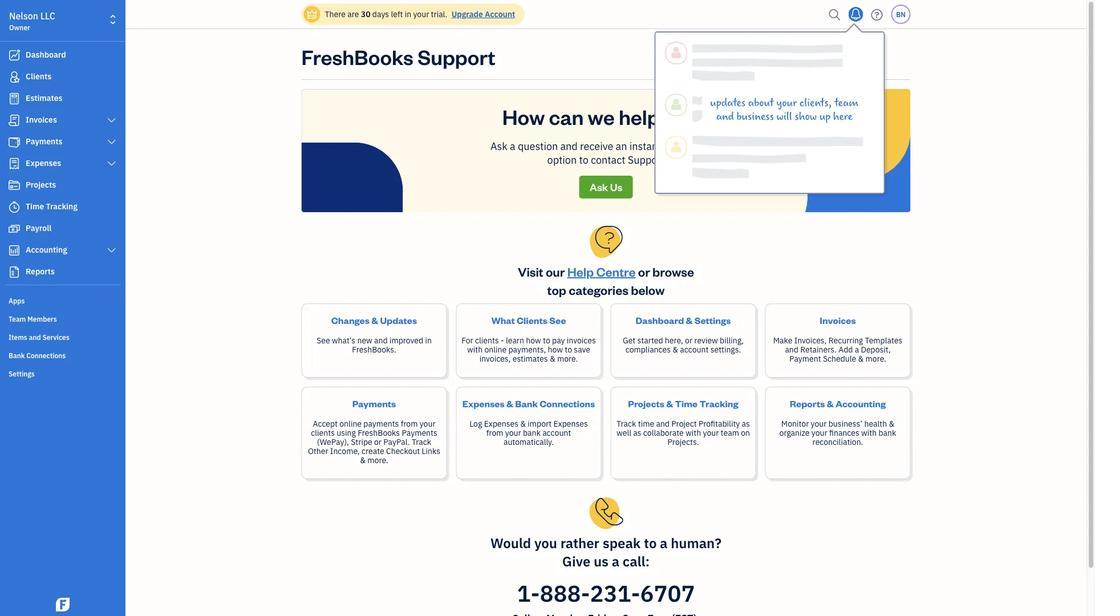 Task type: vqa. For each thing, say whether or not it's contained in the screenshot.
reports to the top
yes



Task type: describe. For each thing, give the bounding box(es) containing it.
how
[[502, 103, 545, 130]]

dashboard image
[[7, 50, 21, 61]]

pay
[[552, 335, 565, 346]]

payments inside main element
[[26, 136, 62, 147]]

there are 30 days left in your trial. upgrade account
[[325, 9, 515, 19]]

timer image
[[7, 201, 21, 213]]

chevron large down image for accounting
[[106, 246, 117, 255]]

expenses right log on the bottom left of the page
[[484, 419, 519, 429]]

-
[[501, 335, 504, 346]]

projects for projects
[[26, 179, 56, 190]]

bank inside bank connections link
[[9, 351, 25, 360]]

(wepay),
[[317, 437, 349, 447]]

payroll link
[[3, 219, 122, 239]]

reports link
[[3, 262, 122, 282]]

1 vertical spatial bank
[[515, 397, 538, 409]]

rather
[[561, 534, 600, 552]]

more. inside make invoices, recurring templates and retainers. add a deposit, payment schedule & more.
[[866, 353, 887, 364]]

apps link
[[3, 292, 122, 309]]

invoices link
[[3, 110, 122, 131]]

more. inside the for clients - learn how to pay invoices with online payments, how to save invoices, estimates & more.
[[557, 353, 578, 364]]

your left finances
[[812, 428, 828, 438]]

for
[[462, 335, 473, 346]]

dashboard for dashboard
[[26, 49, 66, 60]]

we
[[588, 103, 615, 130]]

chevron large down image for payments
[[106, 138, 117, 147]]

expenses inside main element
[[26, 158, 61, 168]]

track time and project profitability as well as collaborate with your team on projects.
[[617, 419, 750, 447]]

apps
[[9, 296, 25, 305]]

items and services
[[9, 333, 69, 342]]

will
[[777, 110, 792, 123]]

team inside updates about your clients, team and business will show up here
[[835, 97, 859, 109]]

payment image
[[7, 136, 21, 148]]

call:
[[623, 553, 650, 570]]

payments,
[[509, 344, 546, 355]]

accept online payments from your clients using freshbooks payments (wepay), stripe or paypal. track other income, create checkout links & more.
[[308, 419, 441, 466]]

centre
[[597, 263, 636, 280]]

updates
[[380, 314, 417, 326]]

here
[[833, 110, 853, 123]]

make invoices, recurring templates and retainers. add a deposit, payment schedule & more.
[[773, 335, 903, 364]]

a left human?
[[660, 534, 668, 552]]

get
[[623, 335, 636, 346]]

log
[[470, 419, 482, 429]]

estimates
[[513, 353, 548, 364]]

visit our help centre or browse top categories below
[[518, 263, 694, 298]]

online inside the accept online payments from your clients using freshbooks payments (wepay), stripe or paypal. track other income, create checkout links & more.
[[340, 419, 362, 429]]

help
[[568, 263, 594, 280]]

or inside get started here, or review billing, compliances & account settings.
[[685, 335, 693, 346]]

receive
[[580, 139, 614, 153]]

for clients - learn how to pay invoices with online payments, how to save invoices, estimates & more.
[[462, 335, 596, 364]]

improved
[[390, 335, 423, 346]]

invoices
[[567, 335, 596, 346]]

client image
[[7, 71, 21, 83]]

your inside the accept online payments from your clients using freshbooks payments (wepay), stripe or paypal. track other income, create checkout links & more.
[[420, 419, 436, 429]]

team inside "track time and project profitability as well as collaborate with your team on projects."
[[721, 428, 739, 438]]

categories
[[569, 282, 629, 298]]

and inside the ask a question and receive an instant answer, with option to contact support
[[561, 139, 578, 153]]

1 vertical spatial invoices
[[820, 314, 856, 326]]

to inside the ask a question and receive an instant answer, with option to contact support
[[579, 153, 589, 166]]

231-
[[590, 579, 641, 608]]

1 vertical spatial tracking
[[700, 397, 739, 409]]

and inside see what's new and improved in freshbooks.
[[374, 335, 388, 346]]

invoice image
[[7, 115, 21, 126]]

upgrade account link
[[449, 9, 515, 19]]

tracking inside main element
[[46, 201, 78, 212]]

invoices,
[[795, 335, 827, 346]]

accounting inside main element
[[26, 244, 67, 255]]

settings inside main element
[[9, 369, 35, 378]]

& inside log expenses & import expenses from your bank account automatically.
[[521, 419, 526, 429]]

ask for ask a question and receive an instant answer, with option to contact support
[[491, 139, 508, 153]]

time tracking
[[26, 201, 78, 212]]

ask us button
[[579, 176, 633, 199]]

clients,
[[800, 97, 832, 109]]

expenses right import
[[554, 419, 588, 429]]

and inside updates about your clients, team and business will show up here
[[716, 110, 734, 123]]

well
[[617, 428, 632, 438]]

with for how can we help you?
[[702, 139, 722, 153]]

or inside the accept online payments from your clients using freshbooks payments (wepay), stripe or paypal. track other income, create checkout links & more.
[[374, 437, 382, 447]]

to inside would you rather speak to a human? give us a call:
[[644, 534, 657, 552]]

trial.
[[431, 9, 448, 19]]

main element
[[0, 0, 154, 616]]

answer,
[[664, 139, 699, 153]]

time inside time tracking link
[[26, 201, 44, 212]]

team
[[9, 314, 26, 324]]

owner
[[9, 23, 30, 32]]

project
[[672, 419, 697, 429]]

888-
[[540, 579, 590, 608]]

ask a question and receive an instant answer, with option to contact support
[[491, 139, 722, 166]]

automatically.
[[504, 437, 554, 447]]

see inside see what's new and improved in freshbooks.
[[317, 335, 330, 346]]

notifications image
[[847, 3, 865, 26]]

more. inside the accept online payments from your clients using freshbooks payments (wepay), stripe or paypal. track other income, create checkout links & more.
[[368, 455, 388, 466]]

& inside monitor your business' health & organize your finances with bank reconciliation.
[[889, 419, 895, 429]]

account for bank
[[543, 428, 571, 438]]

bn
[[896, 10, 906, 19]]

save
[[574, 344, 591, 355]]

deposit,
[[861, 344, 891, 355]]

chart image
[[7, 245, 21, 256]]

human?
[[671, 534, 722, 552]]

projects link
[[3, 175, 122, 196]]

you?
[[664, 103, 710, 130]]

and inside "track time and project profitability as well as collaborate with your team on projects."
[[656, 419, 670, 429]]

0 vertical spatial see
[[550, 314, 566, 326]]

a inside the ask a question and receive an instant answer, with option to contact support
[[510, 139, 516, 153]]

your right monitor
[[811, 419, 827, 429]]

on
[[741, 428, 750, 438]]

monitor your business' health & organize your finances with bank reconciliation.
[[780, 419, 897, 447]]

settings.
[[711, 344, 741, 355]]

or inside visit our help centre or browse top categories below
[[638, 263, 650, 280]]

bank connections
[[9, 351, 66, 360]]

a right us
[[612, 553, 620, 570]]

money image
[[7, 223, 21, 234]]

estimate image
[[7, 93, 21, 104]]

started
[[638, 335, 663, 346]]

0 horizontal spatial how
[[526, 335, 541, 346]]

expenses up log on the bottom left of the page
[[463, 397, 505, 409]]

& up project
[[667, 397, 673, 409]]

projects.
[[668, 437, 699, 447]]

changes
[[331, 314, 370, 326]]

speak
[[603, 534, 641, 552]]

dashboard link
[[3, 45, 122, 66]]

items and services link
[[3, 328, 122, 345]]

crown image
[[306, 8, 318, 20]]

health
[[865, 419, 887, 429]]

our
[[546, 263, 565, 280]]

clients inside the accept online payments from your clients using freshbooks payments (wepay), stripe or paypal. track other income, create checkout links & more.
[[311, 428, 335, 438]]

6707
[[641, 579, 695, 608]]

compliances
[[626, 344, 671, 355]]

bank connections link
[[3, 346, 122, 363]]

us
[[594, 553, 609, 570]]

create
[[362, 446, 384, 456]]

& inside make invoices, recurring templates and retainers. add a deposit, payment schedule & more.
[[858, 353, 864, 364]]

bn button
[[891, 5, 911, 24]]

monitor
[[782, 419, 809, 429]]

are
[[348, 9, 359, 19]]

you
[[535, 534, 557, 552]]

& up log expenses & import expenses from your bank account automatically.
[[507, 397, 513, 409]]

dashboard for dashboard & settings
[[636, 314, 684, 326]]

log expenses & import expenses from your bank account automatically.
[[470, 419, 588, 447]]

0 horizontal spatial as
[[633, 428, 642, 438]]

payments inside the accept online payments from your clients using freshbooks payments (wepay), stripe or paypal. track other income, create checkout links & more.
[[402, 428, 437, 438]]

30
[[361, 9, 371, 19]]

llc
[[40, 10, 55, 22]]

account for settings
[[680, 344, 709, 355]]



Task type: locate. For each thing, give the bounding box(es) containing it.
to down 'receive'
[[579, 153, 589, 166]]

0 horizontal spatial clients
[[26, 71, 51, 82]]

1 vertical spatial freshbooks
[[358, 428, 400, 438]]

& up get started here, or review billing, compliances & account settings.
[[686, 314, 693, 326]]

chevron large down image
[[106, 116, 117, 125], [106, 159, 117, 168]]

payments down invoices link
[[26, 136, 62, 147]]

1 horizontal spatial clients
[[475, 335, 499, 346]]

with inside monitor your business' health & organize your finances with bank reconciliation.
[[862, 428, 877, 438]]

reports & accounting
[[790, 397, 886, 409]]

more. down templates
[[866, 353, 887, 364]]

tracking down projects link
[[46, 201, 78, 212]]

& right health on the right of page
[[889, 419, 895, 429]]

to
[[579, 153, 589, 166], [543, 335, 550, 346], [565, 344, 572, 355], [644, 534, 657, 552]]

what clients see
[[492, 314, 566, 326]]

ask inside button
[[590, 180, 608, 194]]

0 vertical spatial settings
[[695, 314, 731, 326]]

1-
[[517, 579, 540, 608]]

track inside "track time and project profitability as well as collaborate with your team on projects."
[[617, 419, 636, 429]]

clients inside the for clients - learn how to pay invoices with online payments, how to save invoices, estimates & more.
[[475, 335, 499, 346]]

with right collaborate
[[686, 428, 701, 438]]

your up links
[[420, 419, 436, 429]]

clients left -
[[475, 335, 499, 346]]

0 vertical spatial time
[[26, 201, 44, 212]]

0 horizontal spatial tracking
[[46, 201, 78, 212]]

chevron large down image up projects link
[[106, 159, 117, 168]]

1 chevron large down image from the top
[[106, 116, 117, 125]]

0 vertical spatial tracking
[[46, 201, 78, 212]]

0 vertical spatial account
[[680, 344, 709, 355]]

instant
[[630, 139, 662, 153]]

1 vertical spatial account
[[543, 428, 571, 438]]

1 vertical spatial or
[[685, 335, 693, 346]]

0 vertical spatial track
[[617, 419, 636, 429]]

projects for projects & time tracking
[[628, 397, 665, 409]]

2 bank from the left
[[879, 428, 897, 438]]

account left settings.
[[680, 344, 709, 355]]

0 vertical spatial or
[[638, 263, 650, 280]]

settings
[[695, 314, 731, 326], [9, 369, 35, 378]]

track left time
[[617, 419, 636, 429]]

connections inside main element
[[26, 351, 66, 360]]

1 horizontal spatial clients
[[517, 314, 548, 326]]

with right answer,
[[702, 139, 722, 153]]

what's
[[332, 335, 356, 346]]

support down upgrade
[[418, 43, 496, 70]]

us
[[610, 180, 623, 194]]

1 horizontal spatial ask
[[590, 180, 608, 194]]

settings link
[[3, 365, 122, 382]]

0 horizontal spatial dashboard
[[26, 49, 66, 60]]

1 vertical spatial ask
[[590, 180, 608, 194]]

team left on
[[721, 428, 739, 438]]

clients inside clients link
[[26, 71, 51, 82]]

0 vertical spatial clients
[[26, 71, 51, 82]]

how can we help you?
[[502, 103, 710, 130]]

0 horizontal spatial accounting
[[26, 244, 67, 255]]

clients
[[475, 335, 499, 346], [311, 428, 335, 438]]

0 horizontal spatial connections
[[26, 351, 66, 360]]

business
[[737, 110, 774, 123]]

your left import
[[505, 428, 521, 438]]

more.
[[557, 353, 578, 364], [866, 353, 887, 364], [368, 455, 388, 466]]

time up project
[[675, 397, 698, 409]]

1 vertical spatial settings
[[9, 369, 35, 378]]

services
[[42, 333, 69, 342]]

1 bank from the left
[[523, 428, 541, 438]]

top
[[548, 282, 567, 298]]

to up call:
[[644, 534, 657, 552]]

browse
[[653, 263, 694, 280]]

income,
[[330, 446, 360, 456]]

ask inside the ask a question and receive an instant answer, with option to contact support
[[491, 139, 508, 153]]

track
[[617, 419, 636, 429], [412, 437, 431, 447]]

new
[[357, 335, 372, 346]]

account inside log expenses & import expenses from your bank account automatically.
[[543, 428, 571, 438]]

contact
[[591, 153, 626, 166]]

time
[[26, 201, 44, 212], [675, 397, 698, 409]]

reports for reports & accounting
[[790, 397, 825, 409]]

bank down expenses & bank connections at the bottom of page
[[523, 428, 541, 438]]

0 vertical spatial dashboard
[[26, 49, 66, 60]]

1 horizontal spatial connections
[[540, 397, 595, 409]]

clients up estimates
[[26, 71, 51, 82]]

freshbooks
[[302, 43, 414, 70], [358, 428, 400, 438]]

and right new
[[374, 335, 388, 346]]

0 horizontal spatial more.
[[368, 455, 388, 466]]

1 chevron large down image from the top
[[106, 138, 117, 147]]

payments up payments at left bottom
[[352, 397, 396, 409]]

1 horizontal spatial in
[[425, 335, 432, 346]]

reports inside main element
[[26, 266, 55, 277]]

what
[[492, 314, 515, 326]]

bank up import
[[515, 397, 538, 409]]

more. down pay
[[557, 353, 578, 364]]

in for improved
[[425, 335, 432, 346]]

1 horizontal spatial online
[[485, 344, 507, 355]]

chevron large down image inside accounting link
[[106, 246, 117, 255]]

0 horizontal spatial from
[[401, 419, 418, 429]]

your inside log expenses & import expenses from your bank account automatically.
[[505, 428, 521, 438]]

2 chevron large down image from the top
[[106, 159, 117, 168]]

and left retainers.
[[785, 344, 799, 355]]

0 horizontal spatial track
[[412, 437, 431, 447]]

with right finances
[[862, 428, 877, 438]]

0 vertical spatial online
[[485, 344, 507, 355]]

team
[[835, 97, 859, 109], [721, 428, 739, 438]]

0 horizontal spatial in
[[405, 9, 411, 19]]

time right timer icon
[[26, 201, 44, 212]]

to left save
[[565, 344, 572, 355]]

recurring
[[829, 335, 863, 346]]

option
[[548, 153, 577, 166]]

your left trial. at the left top of the page
[[413, 9, 429, 19]]

bank right business'
[[879, 428, 897, 438]]

1 horizontal spatial or
[[638, 263, 650, 280]]

settings up review
[[695, 314, 731, 326]]

& up business'
[[827, 397, 834, 409]]

with inside "track time and project profitability as well as collaborate with your team on projects."
[[686, 428, 701, 438]]

0 horizontal spatial see
[[317, 335, 330, 346]]

chevron large down image up the payments link at the left of the page
[[106, 116, 117, 125]]

support
[[418, 43, 496, 70], [628, 153, 665, 166]]

invoices down estimates
[[26, 114, 57, 125]]

0 vertical spatial ask
[[491, 139, 508, 153]]

1 vertical spatial in
[[425, 335, 432, 346]]

a right add
[[855, 344, 859, 355]]

projects up time
[[628, 397, 665, 409]]

freshbooks up create
[[358, 428, 400, 438]]

clients up learn
[[517, 314, 548, 326]]

a left 'question'
[[510, 139, 516, 153]]

0 horizontal spatial or
[[374, 437, 382, 447]]

support down instant in the right top of the page
[[628, 153, 665, 166]]

account down expenses & bank connections at the bottom of page
[[543, 428, 571, 438]]

and inside main element
[[29, 333, 41, 342]]

see left 'what's'
[[317, 335, 330, 346]]

from inside log expenses & import expenses from your bank account automatically.
[[487, 428, 503, 438]]

0 horizontal spatial projects
[[26, 179, 56, 190]]

payroll
[[26, 223, 52, 233]]

using
[[337, 428, 356, 438]]

team members link
[[3, 310, 122, 327]]

payment
[[790, 353, 821, 364]]

0 vertical spatial bank
[[9, 351, 25, 360]]

here,
[[665, 335, 683, 346]]

collaborate
[[644, 428, 684, 438]]

track right paypal.
[[412, 437, 431, 447]]

1 horizontal spatial track
[[617, 419, 636, 429]]

settings down the bank connections
[[9, 369, 35, 378]]

clients link
[[3, 67, 122, 87]]

1 horizontal spatial account
[[680, 344, 709, 355]]

estimates
[[26, 93, 63, 103]]

your right project
[[703, 428, 719, 438]]

1 vertical spatial see
[[317, 335, 330, 346]]

how up estimates
[[526, 335, 541, 346]]

account
[[680, 344, 709, 355], [543, 428, 571, 438]]

invoices inside main element
[[26, 114, 57, 125]]

& down stripe
[[360, 455, 366, 466]]

more. down stripe
[[368, 455, 388, 466]]

track inside the accept online payments from your clients using freshbooks payments (wepay), stripe or paypal. track other income, create checkout links & more.
[[412, 437, 431, 447]]

make
[[773, 335, 793, 346]]

retainers.
[[801, 344, 837, 355]]

with inside the for clients - learn how to pay invoices with online payments, how to save invoices, estimates & more.
[[467, 344, 483, 355]]

time
[[638, 419, 654, 429]]

or
[[638, 263, 650, 280], [685, 335, 693, 346], [374, 437, 382, 447]]

from up paypal.
[[401, 419, 418, 429]]

1 vertical spatial chevron large down image
[[106, 246, 117, 255]]

below
[[631, 282, 665, 298]]

1 horizontal spatial see
[[550, 314, 566, 326]]

show
[[795, 110, 817, 123]]

1 horizontal spatial support
[[628, 153, 665, 166]]

or right stripe
[[374, 437, 382, 447]]

online up stripe
[[340, 419, 362, 429]]

team members
[[9, 314, 57, 324]]

connections down items and services
[[26, 351, 66, 360]]

how left save
[[548, 344, 563, 355]]

0 vertical spatial accounting
[[26, 244, 67, 255]]

0 horizontal spatial team
[[721, 428, 739, 438]]

expenses down the payments link at the left of the page
[[26, 158, 61, 168]]

2 horizontal spatial payments
[[402, 428, 437, 438]]

1 vertical spatial reports
[[790, 397, 825, 409]]

report image
[[7, 266, 21, 278]]

with for what clients see
[[467, 344, 483, 355]]

links
[[422, 446, 441, 456]]

& inside the accept online payments from your clients using freshbooks payments (wepay), stripe or paypal. track other income, create checkout links & more.
[[360, 455, 366, 466]]

and right time
[[656, 419, 670, 429]]

dashboard inside main element
[[26, 49, 66, 60]]

0 horizontal spatial settings
[[9, 369, 35, 378]]

1 horizontal spatial dashboard
[[636, 314, 684, 326]]

1 vertical spatial team
[[721, 428, 739, 438]]

items
[[9, 333, 27, 342]]

in for left
[[405, 9, 411, 19]]

online
[[485, 344, 507, 355], [340, 419, 362, 429]]

would
[[491, 534, 531, 552]]

1 horizontal spatial more.
[[557, 353, 578, 364]]

in right left
[[405, 9, 411, 19]]

payments up links
[[402, 428, 437, 438]]

bank inside monitor your business' health & organize your finances with bank reconciliation.
[[879, 428, 897, 438]]

give
[[562, 553, 591, 570]]

1 vertical spatial projects
[[628, 397, 665, 409]]

1 horizontal spatial how
[[548, 344, 563, 355]]

chevron large down image up expenses link
[[106, 138, 117, 147]]

or right here,
[[685, 335, 693, 346]]

templates
[[865, 335, 903, 346]]

0 horizontal spatial support
[[418, 43, 496, 70]]

ask left us
[[590, 180, 608, 194]]

1 vertical spatial clients
[[517, 314, 548, 326]]

connections
[[26, 351, 66, 360], [540, 397, 595, 409]]

billing,
[[720, 335, 744, 346]]

search image
[[826, 6, 844, 23]]

freshbooks inside the accept online payments from your clients using freshbooks payments (wepay), stripe or paypal. track other income, create checkout links & more.
[[358, 428, 400, 438]]

expenses
[[26, 158, 61, 168], [463, 397, 505, 409], [484, 419, 519, 429], [554, 419, 588, 429]]

projects up time tracking
[[26, 179, 56, 190]]

and inside make invoices, recurring templates and retainers. add a deposit, payment schedule & more.
[[785, 344, 799, 355]]

1 horizontal spatial tracking
[[700, 397, 739, 409]]

0 vertical spatial invoices
[[26, 114, 57, 125]]

go to help image
[[868, 6, 886, 23]]

expense image
[[7, 158, 21, 169]]

0 vertical spatial support
[[418, 43, 496, 70]]

bank inside log expenses & import expenses from your bank account automatically.
[[523, 428, 541, 438]]

your inside updates about your clients, team and business will show up here
[[777, 97, 797, 109]]

1 horizontal spatial accounting
[[836, 397, 886, 409]]

with inside the ask a question and receive an instant answer, with option to contact support
[[702, 139, 722, 153]]

bank down items
[[9, 351, 25, 360]]

0 horizontal spatial invoices
[[26, 114, 57, 125]]

expenses & bank connections
[[463, 397, 595, 409]]

dashboard up started
[[636, 314, 684, 326]]

reports up monitor
[[790, 397, 825, 409]]

1 horizontal spatial time
[[675, 397, 698, 409]]

0 vertical spatial chevron large down image
[[106, 116, 117, 125]]

would you rather speak to a human? give us a call:
[[491, 534, 722, 570]]

2 chevron large down image from the top
[[106, 246, 117, 255]]

& right started
[[673, 344, 678, 355]]

from inside the accept online payments from your clients using freshbooks payments (wepay), stripe or paypal. track other income, create checkout links & more.
[[401, 419, 418, 429]]

0 vertical spatial team
[[835, 97, 859, 109]]

& down pay
[[550, 353, 555, 364]]

invoices,
[[480, 353, 511, 364]]

in inside see what's new and improved in freshbooks.
[[425, 335, 432, 346]]

0 vertical spatial freshbooks
[[302, 43, 414, 70]]

how
[[526, 335, 541, 346], [548, 344, 563, 355]]

projects & time tracking
[[628, 397, 739, 409]]

import
[[528, 419, 552, 429]]

2 vertical spatial or
[[374, 437, 382, 447]]

online inside the for clients - learn how to pay invoices with online payments, how to save invoices, estimates & more.
[[485, 344, 507, 355]]

1 vertical spatial time
[[675, 397, 698, 409]]

1 horizontal spatial projects
[[628, 397, 665, 409]]

time tracking link
[[3, 197, 122, 217]]

& right add
[[858, 353, 864, 364]]

chevron large down image for expenses
[[106, 159, 117, 168]]

your inside "track time and project profitability as well as collaborate with your team on projects."
[[703, 428, 719, 438]]

1 horizontal spatial as
[[742, 419, 750, 429]]

and up option
[[561, 139, 578, 153]]

or up below
[[638, 263, 650, 280]]

ask down how
[[491, 139, 508, 153]]

account
[[485, 9, 515, 19]]

1 horizontal spatial reports
[[790, 397, 825, 409]]

and right items
[[29, 333, 41, 342]]

and down the updates
[[716, 110, 734, 123]]

1 horizontal spatial from
[[487, 428, 503, 438]]

reports for reports
[[26, 266, 55, 277]]

estimates link
[[3, 88, 122, 109]]

there
[[325, 9, 346, 19]]

ask for ask us
[[590, 180, 608, 194]]

online right for
[[485, 344, 507, 355]]

reports right report icon
[[26, 266, 55, 277]]

visit
[[518, 263, 544, 280]]

your up will
[[777, 97, 797, 109]]

to left pay
[[543, 335, 550, 346]]

projects inside main element
[[26, 179, 56, 190]]

1 vertical spatial chevron large down image
[[106, 159, 117, 168]]

2 horizontal spatial or
[[685, 335, 693, 346]]

paypal.
[[384, 437, 410, 447]]

clients up other
[[311, 428, 335, 438]]

1 horizontal spatial settings
[[695, 314, 731, 326]]

see
[[550, 314, 566, 326], [317, 335, 330, 346]]

in right improved
[[425, 335, 432, 346]]

1 vertical spatial connections
[[540, 397, 595, 409]]

profitability
[[699, 419, 740, 429]]

2 horizontal spatial more.
[[866, 353, 887, 364]]

0 vertical spatial projects
[[26, 179, 56, 190]]

with left -
[[467, 344, 483, 355]]

1 vertical spatial payments
[[352, 397, 396, 409]]

chevron large down image for invoices
[[106, 116, 117, 125]]

& left import
[[521, 419, 526, 429]]

invoices up recurring
[[820, 314, 856, 326]]

0 horizontal spatial bank
[[9, 351, 25, 360]]

1 horizontal spatial invoices
[[820, 314, 856, 326]]

0 vertical spatial connections
[[26, 351, 66, 360]]

1 horizontal spatial payments
[[352, 397, 396, 409]]

dashboard up clients link
[[26, 49, 66, 60]]

1 vertical spatial dashboard
[[636, 314, 684, 326]]

freshbooks image
[[54, 598, 72, 612]]

accounting down 'payroll'
[[26, 244, 67, 255]]

freshbooks down are
[[302, 43, 414, 70]]

checkout
[[386, 446, 420, 456]]

0 horizontal spatial ask
[[491, 139, 508, 153]]

can
[[549, 103, 584, 130]]

& inside the for clients - learn how to pay invoices with online payments, how to save invoices, estimates & more.
[[550, 353, 555, 364]]

project image
[[7, 180, 21, 191]]

1 horizontal spatial team
[[835, 97, 859, 109]]

1 vertical spatial accounting
[[836, 397, 886, 409]]

support inside the ask a question and receive an instant answer, with option to contact support
[[628, 153, 665, 166]]

as right profitability
[[742, 419, 750, 429]]

0 horizontal spatial account
[[543, 428, 571, 438]]

0 vertical spatial reports
[[26, 266, 55, 277]]

0 horizontal spatial time
[[26, 201, 44, 212]]

0 horizontal spatial bank
[[523, 428, 541, 438]]

help centre link
[[568, 263, 636, 280]]

connections up import
[[540, 397, 595, 409]]

0 horizontal spatial reports
[[26, 266, 55, 277]]

1 vertical spatial track
[[412, 437, 431, 447]]

as right well
[[633, 428, 642, 438]]

& up new
[[372, 314, 378, 326]]

& inside get started here, or review billing, compliances & account settings.
[[673, 344, 678, 355]]

from right log on the bottom left of the page
[[487, 428, 503, 438]]

0 horizontal spatial online
[[340, 419, 362, 429]]

with for reports & accounting
[[862, 428, 877, 438]]

review
[[695, 335, 718, 346]]

&
[[372, 314, 378, 326], [686, 314, 693, 326], [673, 344, 678, 355], [550, 353, 555, 364], [858, 353, 864, 364], [507, 397, 513, 409], [667, 397, 673, 409], [827, 397, 834, 409], [521, 419, 526, 429], [889, 419, 895, 429], [360, 455, 366, 466]]

changes & updates
[[331, 314, 417, 326]]

0 horizontal spatial clients
[[311, 428, 335, 438]]

add
[[839, 344, 853, 355]]

a inside make invoices, recurring templates and retainers. add a deposit, payment schedule & more.
[[855, 344, 859, 355]]

chevron large down image down payroll link
[[106, 246, 117, 255]]

organize
[[780, 428, 810, 438]]

left
[[391, 9, 403, 19]]

chevron large down image
[[106, 138, 117, 147], [106, 246, 117, 255]]

account inside get started here, or review billing, compliances & account settings.
[[680, 344, 709, 355]]

team up here
[[835, 97, 859, 109]]

0 vertical spatial in
[[405, 9, 411, 19]]

0 vertical spatial clients
[[475, 335, 499, 346]]

tracking up profitability
[[700, 397, 739, 409]]

1 horizontal spatial bank
[[879, 428, 897, 438]]



